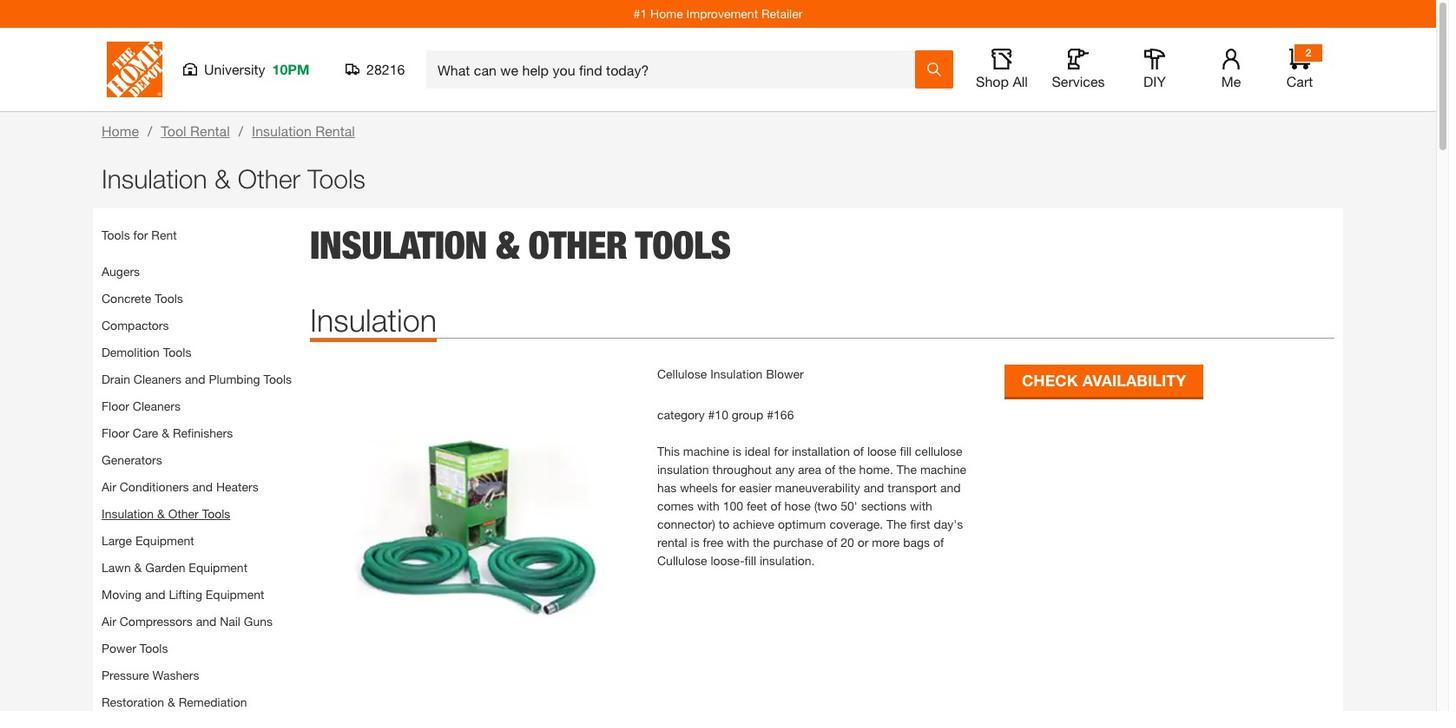 Task type: describe. For each thing, give the bounding box(es) containing it.
air for air compressors and nail guns
[[102, 614, 116, 629]]

equipment for garden
[[189, 560, 248, 575]]

and left heaters
[[192, 479, 213, 494]]

lawn & garden equipment
[[102, 560, 248, 575]]

first
[[910, 517, 930, 531]]

feet
[[747, 498, 767, 513]]

pressure washers
[[102, 668, 199, 682]]

tool rental
[[161, 122, 230, 139]]

drain
[[102, 372, 130, 386]]

bags
[[903, 535, 930, 550]]

generators
[[102, 452, 162, 467]]

power
[[102, 641, 136, 656]]

1 vertical spatial fill
[[745, 553, 756, 568]]

pressure washers link
[[102, 668, 199, 682]]

has
[[657, 480, 677, 495]]

(two
[[814, 498, 837, 513]]

of right feet
[[771, 498, 781, 513]]

floor for floor cleaners
[[102, 399, 129, 413]]

demolition tools
[[102, 345, 191, 359]]

2 horizontal spatial with
[[910, 498, 932, 513]]

28216
[[366, 61, 405, 77]]

10pm
[[272, 61, 310, 77]]

0 vertical spatial is
[[733, 444, 742, 458]]

services button
[[1051, 49, 1106, 90]]

demolition
[[102, 345, 160, 359]]

check
[[1022, 371, 1078, 390]]

remediation
[[179, 695, 247, 709]]

rent
[[151, 227, 177, 242]]

check availability
[[1022, 371, 1186, 390]]

0 horizontal spatial machine
[[683, 444, 729, 458]]

concrete
[[102, 291, 151, 306]]

availability
[[1082, 371, 1186, 390]]

cellulose insulation blower
[[657, 366, 804, 381]]

me button
[[1203, 49, 1259, 90]]

wheels
[[680, 480, 718, 495]]

refinishers
[[173, 425, 233, 440]]

1 horizontal spatial for
[[721, 480, 736, 495]]

rental for insulation rental
[[315, 122, 355, 139]]

moving and lifting equipment link
[[102, 587, 264, 602]]

care
[[133, 425, 158, 440]]

0 vertical spatial equipment
[[135, 533, 194, 548]]

transport
[[888, 480, 937, 495]]

augers link
[[102, 264, 140, 279]]

comes
[[657, 498, 694, 513]]

restoration & remediation link
[[102, 695, 247, 709]]

cart 2
[[1287, 46, 1313, 89]]

#166
[[767, 407, 794, 422]]

guns
[[244, 614, 273, 629]]

drain cleaners and plumbing tools link
[[102, 372, 292, 386]]

0 vertical spatial insulation & other tools
[[102, 163, 366, 194]]

cellulose insulation blower image
[[310, 365, 640, 695]]

restoration
[[102, 695, 164, 709]]

category
[[657, 407, 705, 422]]

heaters
[[216, 479, 259, 494]]

air conditioners and heaters link
[[102, 479, 259, 494]]

connector)
[[657, 517, 715, 531]]

100
[[723, 498, 743, 513]]

2 vertical spatial other
[[168, 506, 199, 521]]

rental for tool rental
[[190, 122, 230, 139]]

diy
[[1144, 73, 1166, 89]]

group
[[732, 407, 764, 422]]

28216 button
[[346, 61, 405, 78]]

to
[[719, 517, 730, 531]]

home.
[[859, 462, 893, 477]]

services
[[1052, 73, 1105, 89]]

conditioners
[[120, 479, 189, 494]]

cleaners for floor
[[133, 399, 181, 413]]

1 horizontal spatial other
[[238, 163, 300, 194]]

cellulose
[[915, 444, 963, 458]]

power tools link
[[102, 641, 168, 656]]

insulation.
[[760, 553, 815, 568]]

cart
[[1287, 73, 1313, 89]]

0 vertical spatial the
[[839, 462, 856, 477]]

1 horizontal spatial with
[[727, 535, 749, 550]]

day's
[[934, 517, 963, 531]]

What can we help you find today? search field
[[438, 51, 914, 88]]

sections
[[861, 498, 907, 513]]

or
[[858, 535, 869, 550]]

blower
[[766, 366, 804, 381]]

compressors
[[120, 614, 193, 629]]

insulation rental link
[[252, 122, 355, 139]]

2 horizontal spatial for
[[774, 444, 789, 458]]

concrete tools link
[[102, 291, 183, 306]]

area
[[798, 462, 821, 477]]

category #10 group #166
[[657, 407, 794, 422]]

all
[[1013, 73, 1028, 89]]

insulation
[[657, 462, 709, 477]]

equipment for lifting
[[206, 587, 264, 602]]

optimum
[[778, 517, 826, 531]]

2 vertical spatial insulation & other tools
[[102, 506, 230, 521]]

floor care & refinishers
[[102, 425, 233, 440]]

cellulose
[[657, 366, 707, 381]]

floor for floor care & refinishers
[[102, 425, 129, 440]]

1 vertical spatial other
[[528, 222, 627, 267]]



Task type: vqa. For each thing, say whether or not it's contained in the screenshot.
White Christmas Lights link
no



Task type: locate. For each thing, give the bounding box(es) containing it.
improvement
[[686, 6, 758, 21]]

for left rent
[[133, 227, 148, 242]]

free
[[703, 535, 723, 550]]

0 horizontal spatial with
[[697, 498, 720, 513]]

equipment
[[135, 533, 194, 548], [189, 560, 248, 575], [206, 587, 264, 602]]

and up day's on the bottom right of page
[[940, 480, 961, 495]]

0 vertical spatial the
[[897, 462, 917, 477]]

more
[[872, 535, 900, 550]]

of down day's on the bottom right of page
[[933, 535, 944, 550]]

tool
[[161, 122, 186, 139]]

insulation rental
[[252, 122, 355, 139]]

rental right tool
[[190, 122, 230, 139]]

floor care & refinishers link
[[102, 425, 233, 440]]

for up any
[[774, 444, 789, 458]]

loose-
[[711, 553, 745, 568]]

plumbing
[[209, 372, 260, 386]]

1 horizontal spatial rental
[[315, 122, 355, 139]]

1 vertical spatial air
[[102, 614, 116, 629]]

0 vertical spatial fill
[[900, 444, 912, 458]]

equipment up lifting
[[189, 560, 248, 575]]

air up power
[[102, 614, 116, 629]]

0 vertical spatial floor
[[102, 399, 129, 413]]

2 horizontal spatial other
[[528, 222, 627, 267]]

power tools
[[102, 641, 168, 656]]

with up the first
[[910, 498, 932, 513]]

air compressors and nail guns
[[102, 614, 273, 629]]

concrete tools
[[102, 291, 183, 306]]

the left home.
[[839, 462, 856, 477]]

the up more
[[886, 517, 907, 531]]

1 vertical spatial home
[[102, 122, 139, 139]]

nail
[[220, 614, 241, 629]]

equipment up "garden" on the left bottom of the page
[[135, 533, 194, 548]]

cleaners
[[134, 372, 182, 386], [133, 399, 181, 413]]

hose
[[784, 498, 811, 513]]

2 vertical spatial equipment
[[206, 587, 264, 602]]

tools for rent
[[102, 227, 177, 242]]

and up compressors
[[145, 587, 166, 602]]

2
[[1306, 46, 1311, 59]]

machine up insulation
[[683, 444, 729, 458]]

fill right loose
[[900, 444, 912, 458]]

the down achieve
[[753, 535, 770, 550]]

ideal
[[745, 444, 771, 458]]

other
[[238, 163, 300, 194], [528, 222, 627, 267], [168, 506, 199, 521]]

moving and lifting equipment
[[102, 587, 264, 602]]

purchase
[[773, 535, 823, 550]]

washers
[[152, 668, 199, 682]]

air down the 'generators'
[[102, 479, 116, 494]]

with up loose-
[[727, 535, 749, 550]]

compactors
[[102, 318, 169, 333]]

and left nail in the bottom of the page
[[196, 614, 216, 629]]

2 rental from the left
[[315, 122, 355, 139]]

equipment up nail in the bottom of the page
[[206, 587, 264, 602]]

0 horizontal spatial is
[[691, 535, 700, 550]]

rental down 28216 button
[[315, 122, 355, 139]]

1 vertical spatial insulation & other tools
[[310, 222, 731, 267]]

retailer
[[761, 6, 803, 21]]

insulation & other tools link
[[102, 506, 230, 521]]

university
[[204, 61, 265, 77]]

tools
[[308, 163, 366, 194], [635, 222, 731, 267], [102, 227, 130, 242], [155, 291, 183, 306], [163, 345, 191, 359], [263, 372, 292, 386], [202, 506, 230, 521], [140, 641, 168, 656]]

1 horizontal spatial the
[[839, 462, 856, 477]]

1 horizontal spatial home
[[650, 6, 683, 21]]

is left the free
[[691, 535, 700, 550]]

1 air from the top
[[102, 479, 116, 494]]

1 floor from the top
[[102, 399, 129, 413]]

1 horizontal spatial machine
[[920, 462, 966, 477]]

lawn & garden equipment link
[[102, 560, 248, 575]]

air conditioners and heaters
[[102, 479, 259, 494]]

floor down drain
[[102, 399, 129, 413]]

0 horizontal spatial the
[[753, 535, 770, 550]]

machine down cellulose
[[920, 462, 966, 477]]

home right #1
[[650, 6, 683, 21]]

0 vertical spatial other
[[238, 163, 300, 194]]

cullulose
[[657, 553, 707, 568]]

installation
[[792, 444, 850, 458]]

2 floor from the top
[[102, 425, 129, 440]]

2 air from the top
[[102, 614, 116, 629]]

tool rental link
[[161, 122, 230, 139]]

shop
[[976, 73, 1009, 89]]

large equipment
[[102, 533, 194, 548]]

0 vertical spatial for
[[133, 227, 148, 242]]

augers
[[102, 264, 140, 279]]

floor left care
[[102, 425, 129, 440]]

home link
[[102, 122, 139, 139]]

0 horizontal spatial home
[[102, 122, 139, 139]]

this
[[657, 444, 680, 458]]

1 vertical spatial the
[[886, 517, 907, 531]]

0 vertical spatial machine
[[683, 444, 729, 458]]

with down 'wheels'
[[697, 498, 720, 513]]

is
[[733, 444, 742, 458], [691, 535, 700, 550]]

demolition tools link
[[102, 345, 191, 359]]

and down home.
[[864, 480, 884, 495]]

drain cleaners and plumbing tools
[[102, 372, 292, 386]]

machine
[[683, 444, 729, 458], [920, 462, 966, 477]]

fill down achieve
[[745, 553, 756, 568]]

maneuverability
[[775, 480, 860, 495]]

cleaners down the demolition tools link
[[134, 372, 182, 386]]

1 vertical spatial equipment
[[189, 560, 248, 575]]

#1
[[634, 6, 647, 21]]

air for air conditioners and heaters
[[102, 479, 116, 494]]

is up throughout
[[733, 444, 742, 458]]

#1 home improvement retailer
[[634, 6, 803, 21]]

easier
[[739, 480, 772, 495]]

50'
[[841, 498, 858, 513]]

air
[[102, 479, 116, 494], [102, 614, 116, 629]]

lawn
[[102, 560, 131, 575]]

this machine is ideal for installation of loose fill cellulose insulation throughout any area of the home. the machine has wheels for easier maneuverability and transport and comes with 100 feet of hose (two 50' sections with connector) to achieve optimum coverage. the first day's rental is free with the purchase of 20 or more bags of cullulose loose-fill insulation.
[[657, 444, 966, 568]]

1 vertical spatial is
[[691, 535, 700, 550]]

loose
[[867, 444, 897, 458]]

large
[[102, 533, 132, 548]]

1 vertical spatial floor
[[102, 425, 129, 440]]

0 horizontal spatial fill
[[745, 553, 756, 568]]

0 vertical spatial air
[[102, 479, 116, 494]]

compactors link
[[102, 318, 169, 333]]

shop all button
[[974, 49, 1030, 90]]

the home depot logo image
[[107, 42, 162, 97]]

home left tool
[[102, 122, 139, 139]]

1 horizontal spatial is
[[733, 444, 742, 458]]

home
[[650, 6, 683, 21], [102, 122, 139, 139]]

university 10pm
[[204, 61, 310, 77]]

moving
[[102, 587, 142, 602]]

1 horizontal spatial fill
[[900, 444, 912, 458]]

0 vertical spatial cleaners
[[134, 372, 182, 386]]

2 vertical spatial for
[[721, 480, 736, 495]]

1 vertical spatial machine
[[920, 462, 966, 477]]

&
[[214, 163, 230, 194], [496, 222, 519, 267], [162, 425, 169, 440], [157, 506, 165, 521], [134, 560, 142, 575], [168, 695, 175, 709]]

0 horizontal spatial rental
[[190, 122, 230, 139]]

of right area
[[825, 462, 835, 477]]

floor cleaners link
[[102, 399, 181, 413]]

and left the plumbing
[[185, 372, 205, 386]]

1 vertical spatial cleaners
[[133, 399, 181, 413]]

of left loose
[[853, 444, 864, 458]]

lifting
[[169, 587, 202, 602]]

1 rental from the left
[[190, 122, 230, 139]]

cleaners up floor care & refinishers
[[133, 399, 181, 413]]

the up the "transport"
[[897, 462, 917, 477]]

rental
[[657, 535, 687, 550]]

coverage.
[[830, 517, 883, 531]]

shop all
[[976, 73, 1028, 89]]

1 vertical spatial for
[[774, 444, 789, 458]]

0 horizontal spatial other
[[168, 506, 199, 521]]

for up 100
[[721, 480, 736, 495]]

0 vertical spatial home
[[650, 6, 683, 21]]

garden
[[145, 560, 185, 575]]

1 vertical spatial the
[[753, 535, 770, 550]]

fill
[[900, 444, 912, 458], [745, 553, 756, 568]]

generators link
[[102, 452, 162, 467]]

of left 20
[[827, 535, 837, 550]]

0 horizontal spatial for
[[133, 227, 148, 242]]

insulation
[[252, 122, 312, 139], [102, 163, 207, 194], [310, 222, 487, 267], [310, 301, 437, 339], [710, 366, 763, 381], [102, 506, 154, 521]]

large equipment link
[[102, 533, 194, 548]]

cleaners for drain
[[134, 372, 182, 386]]

floor cleaners
[[102, 399, 181, 413]]



